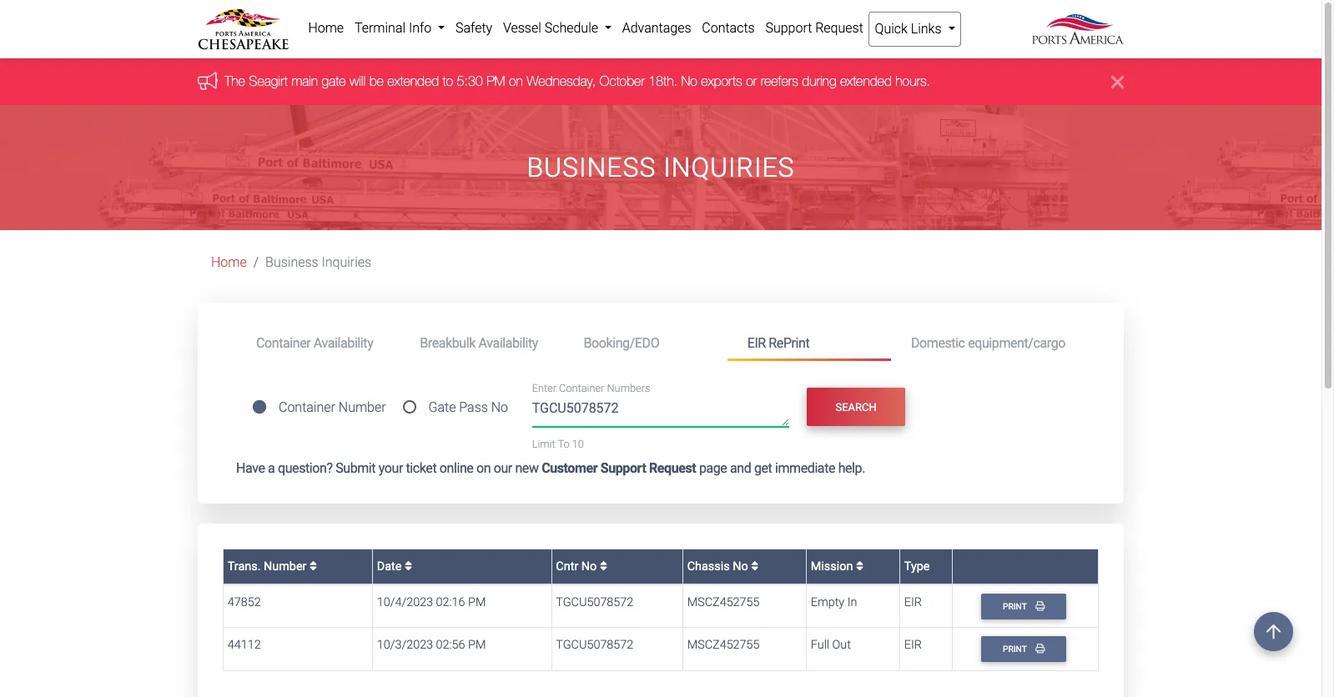 Task type: describe. For each thing, give the bounding box(es) containing it.
eir reprint link
[[727, 328, 891, 361]]

0 horizontal spatial inquiries
[[322, 255, 371, 271]]

enter container numbers
[[532, 383, 650, 395]]

reprint
[[769, 335, 810, 351]]

container number
[[279, 400, 386, 416]]

bullhorn image
[[198, 72, 224, 90]]

request inside support request link
[[815, 20, 863, 36]]

print for in
[[1003, 601, 1029, 612]]

cntr no link
[[556, 560, 607, 574]]

reefers
[[761, 74, 798, 89]]

search button
[[807, 388, 905, 427]]

page
[[699, 461, 727, 477]]

will
[[350, 74, 366, 89]]

october
[[600, 74, 645, 89]]

chassis no link
[[687, 560, 759, 574]]

gate
[[428, 400, 456, 416]]

be
[[369, 74, 384, 89]]

1 extended from the left
[[387, 74, 439, 89]]

the seagirt main gate will be extended to 5:30 pm on wednesday, october 18th.  no exports or reefers during extended hours.
[[224, 74, 930, 89]]

1 vertical spatial request
[[649, 461, 696, 477]]

equipment/cargo
[[968, 335, 1066, 351]]

limit to 10
[[532, 438, 584, 451]]

enter
[[532, 383, 557, 395]]

mission
[[811, 560, 856, 574]]

gate
[[322, 74, 346, 89]]

date
[[377, 560, 405, 574]]

domestic equipment/cargo link
[[891, 328, 1086, 359]]

0 vertical spatial home
[[308, 20, 344, 36]]

5:30
[[457, 74, 483, 89]]

0 vertical spatial home link
[[303, 12, 349, 45]]

customer support request link
[[542, 461, 696, 477]]

schedule
[[545, 20, 598, 36]]

limit
[[532, 438, 555, 451]]

seagirt
[[249, 74, 288, 89]]

number for trans. number
[[264, 560, 307, 574]]

quick
[[875, 21, 908, 37]]

vessel schedule
[[503, 20, 602, 36]]

trans. number
[[228, 560, 310, 574]]

our
[[494, 461, 512, 477]]

pm inside alert
[[487, 74, 505, 89]]

in
[[847, 595, 857, 610]]

container availability
[[256, 335, 373, 351]]

18th.
[[649, 74, 678, 89]]

no inside alert
[[681, 74, 697, 89]]

help.
[[838, 461, 865, 477]]

tgcu5078572 for 10/4/2023 02:16 pm
[[556, 595, 634, 610]]

breakbulk availability link
[[400, 328, 564, 359]]

2 extended from the left
[[840, 74, 892, 89]]

during
[[802, 74, 837, 89]]

pm for 10/3/2023 02:56 pm
[[468, 638, 486, 653]]

domestic equipment/cargo
[[911, 335, 1066, 351]]

breakbulk
[[420, 335, 476, 351]]

10/3/2023 02:56 pm
[[377, 638, 486, 653]]

10/4/2023 02:16 pm
[[377, 595, 486, 610]]

quick links link
[[869, 12, 961, 47]]

no left sort image
[[733, 560, 748, 574]]

no right pass
[[491, 400, 508, 416]]

availability for breakbulk availability
[[479, 335, 538, 351]]

breakbulk availability
[[420, 335, 538, 351]]

number for container number
[[339, 400, 386, 416]]

sort image for date
[[405, 561, 412, 573]]

advantages link
[[617, 12, 697, 45]]

chassis no
[[687, 560, 751, 574]]

vessel schedule link
[[498, 12, 617, 45]]

pm for 10/4/2023 02:16 pm
[[468, 595, 486, 610]]

immediate
[[775, 461, 835, 477]]

to
[[558, 438, 570, 451]]

customer
[[542, 461, 598, 477]]

domestic
[[911, 335, 965, 351]]

question?
[[278, 461, 333, 477]]

eir for full out
[[904, 638, 922, 653]]

47852
[[228, 595, 261, 610]]

gate pass no
[[428, 400, 508, 416]]

date link
[[377, 560, 412, 574]]

1 vertical spatial business inquiries
[[265, 255, 371, 271]]

1 vertical spatial container
[[559, 383, 604, 395]]

print image for empty in
[[1036, 601, 1045, 611]]

exports
[[701, 74, 742, 89]]

contacts
[[702, 20, 755, 36]]

02:56
[[436, 638, 465, 653]]

booking/edo link
[[564, 328, 727, 359]]

the
[[224, 74, 245, 89]]

0 horizontal spatial on
[[476, 461, 491, 477]]

have a question? submit your ticket online on our new customer support request page and get immediate help.
[[236, 461, 865, 477]]

have
[[236, 461, 265, 477]]



Task type: vqa. For each thing, say whether or not it's contained in the screenshot.
Information
no



Task type: locate. For each thing, give the bounding box(es) containing it.
1 vertical spatial home link
[[211, 255, 247, 271]]

on left the wednesday, at the top left
[[509, 74, 523, 89]]

0 horizontal spatial request
[[649, 461, 696, 477]]

1 vertical spatial pm
[[468, 595, 486, 610]]

new
[[515, 461, 539, 477]]

out
[[832, 638, 851, 653]]

vessel
[[503, 20, 541, 36]]

1 vertical spatial print image
[[1036, 644, 1045, 654]]

sort image up in
[[856, 561, 864, 573]]

number right trans.
[[264, 560, 307, 574]]

Enter Container Numbers text field
[[532, 399, 790, 427]]

print link
[[982, 594, 1066, 620], [982, 637, 1066, 663]]

on inside the seagirt main gate will be extended to 5:30 pm on wednesday, october 18th.  no exports or reefers during extended hours. alert
[[509, 74, 523, 89]]

pm
[[487, 74, 505, 89], [468, 595, 486, 610], [468, 638, 486, 653]]

0 vertical spatial container
[[256, 335, 311, 351]]

pm right 02:56
[[468, 638, 486, 653]]

10/4/2023
[[377, 595, 433, 610]]

availability up "container number"
[[314, 335, 373, 351]]

1 vertical spatial eir
[[904, 595, 922, 610]]

mscz452755
[[687, 595, 760, 610], [687, 638, 760, 653]]

sort image for trans. number
[[310, 561, 317, 573]]

0 horizontal spatial business
[[265, 255, 318, 271]]

the seagirt main gate will be extended to 5:30 pm on wednesday, october 18th.  no exports or reefers during extended hours. alert
[[0, 59, 1322, 105]]

number up submit
[[339, 400, 386, 416]]

and
[[730, 461, 751, 477]]

0 vertical spatial mscz452755
[[687, 595, 760, 610]]

print link for empty in
[[982, 594, 1066, 620]]

print image for full out
[[1036, 644, 1045, 654]]

1 vertical spatial number
[[264, 560, 307, 574]]

sort image inside mission link
[[856, 561, 864, 573]]

tgcu5078572 for 10/3/2023 02:56 pm
[[556, 638, 634, 653]]

extended right during
[[840, 74, 892, 89]]

eir
[[747, 335, 766, 351], [904, 595, 922, 610], [904, 638, 922, 653]]

1 vertical spatial mscz452755
[[687, 638, 760, 653]]

1 horizontal spatial home link
[[303, 12, 349, 45]]

print link for full out
[[982, 637, 1066, 663]]

0 vertical spatial print link
[[982, 594, 1066, 620]]

0 horizontal spatial extended
[[387, 74, 439, 89]]

sort image right cntr
[[600, 561, 607, 573]]

eir for empty in
[[904, 595, 922, 610]]

inquiries
[[663, 152, 795, 184], [322, 255, 371, 271]]

support right customer
[[601, 461, 646, 477]]

support request link
[[760, 12, 869, 45]]

a
[[268, 461, 275, 477]]

0 horizontal spatial home
[[211, 255, 247, 271]]

1 horizontal spatial inquiries
[[663, 152, 795, 184]]

support
[[766, 20, 812, 36], [601, 461, 646, 477]]

1 vertical spatial business
[[265, 255, 318, 271]]

sort image inside cntr no link
[[600, 561, 607, 573]]

0 vertical spatial print
[[1003, 601, 1029, 612]]

1 horizontal spatial extended
[[840, 74, 892, 89]]

44112
[[228, 638, 261, 653]]

hours.
[[896, 74, 930, 89]]

request left 'quick'
[[815, 20, 863, 36]]

container for container availability
[[256, 335, 311, 351]]

safety link
[[450, 12, 498, 45]]

online
[[440, 461, 473, 477]]

quick links
[[875, 21, 945, 37]]

sort image inside trans. number link
[[310, 561, 317, 573]]

1 horizontal spatial number
[[339, 400, 386, 416]]

pm right '02:16'
[[468, 595, 486, 610]]

2 print link from the top
[[982, 637, 1066, 663]]

0 vertical spatial print image
[[1036, 601, 1045, 611]]

10
[[572, 438, 584, 451]]

mscz452755 for empty
[[687, 595, 760, 610]]

no right 18th.
[[681, 74, 697, 89]]

on left our
[[476, 461, 491, 477]]

container right enter
[[559, 383, 604, 395]]

no right cntr
[[581, 560, 597, 574]]

1 vertical spatial on
[[476, 461, 491, 477]]

2 availability from the left
[[479, 335, 538, 351]]

get
[[754, 461, 772, 477]]

container for container number
[[279, 400, 335, 416]]

booking/edo
[[584, 335, 659, 351]]

extended left to
[[387, 74, 439, 89]]

terminal info
[[355, 20, 435, 36]]

2 sort image from the left
[[405, 561, 412, 573]]

ticket
[[406, 461, 437, 477]]

1 vertical spatial tgcu5078572
[[556, 638, 634, 653]]

1 print link from the top
[[982, 594, 1066, 620]]

print for out
[[1003, 644, 1029, 655]]

3 sort image from the left
[[600, 561, 607, 573]]

10/3/2023
[[377, 638, 433, 653]]

1 mscz452755 from the top
[[687, 595, 760, 610]]

0 vertical spatial inquiries
[[663, 152, 795, 184]]

container up question?
[[279, 400, 335, 416]]

type
[[904, 560, 930, 574]]

main
[[292, 74, 318, 89]]

support up reefers
[[766, 20, 812, 36]]

mscz452755 for full
[[687, 638, 760, 653]]

support request
[[766, 20, 863, 36]]

1 print image from the top
[[1036, 601, 1045, 611]]

empty
[[811, 595, 845, 610]]

1 horizontal spatial support
[[766, 20, 812, 36]]

cntr no
[[556, 560, 600, 574]]

sort image right trans.
[[310, 561, 317, 573]]

2 vertical spatial container
[[279, 400, 335, 416]]

terminal
[[355, 20, 406, 36]]

0 horizontal spatial availability
[[314, 335, 373, 351]]

1 sort image from the left
[[310, 561, 317, 573]]

0 horizontal spatial number
[[264, 560, 307, 574]]

links
[[911, 21, 942, 37]]

submit
[[336, 461, 376, 477]]

wednesday,
[[527, 74, 596, 89]]

1 availability from the left
[[314, 335, 373, 351]]

empty in
[[811, 595, 857, 610]]

0 horizontal spatial business inquiries
[[265, 255, 371, 271]]

container up "container number"
[[256, 335, 311, 351]]

your
[[379, 461, 403, 477]]

search
[[836, 401, 877, 414]]

sort image inside date link
[[405, 561, 412, 573]]

1 vertical spatial support
[[601, 461, 646, 477]]

print
[[1003, 601, 1029, 612], [1003, 644, 1029, 655]]

2 print image from the top
[[1036, 644, 1045, 654]]

sort image for cntr no
[[600, 561, 607, 573]]

advantages
[[622, 20, 691, 36]]

sort image for mission
[[856, 561, 864, 573]]

1 vertical spatial home
[[211, 255, 247, 271]]

info
[[409, 20, 432, 36]]

0 horizontal spatial support
[[601, 461, 646, 477]]

0 vertical spatial business inquiries
[[527, 152, 795, 184]]

1 tgcu5078572 from the top
[[556, 595, 634, 610]]

the seagirt main gate will be extended to 5:30 pm on wednesday, october 18th.  no exports or reefers during extended hours. link
[[224, 74, 930, 89]]

1 horizontal spatial business
[[527, 152, 656, 184]]

2 tgcu5078572 from the top
[[556, 638, 634, 653]]

2 vertical spatial pm
[[468, 638, 486, 653]]

request left "page"
[[649, 461, 696, 477]]

cntr
[[556, 560, 578, 574]]

0 vertical spatial support
[[766, 20, 812, 36]]

sort image
[[751, 561, 759, 573]]

close image
[[1111, 72, 1124, 92]]

availability for container availability
[[314, 335, 373, 351]]

or
[[746, 74, 757, 89]]

02:16
[[436, 595, 465, 610]]

1 print from the top
[[1003, 601, 1029, 612]]

numbers
[[607, 383, 650, 395]]

eir down type
[[904, 595, 922, 610]]

1 vertical spatial inquiries
[[322, 255, 371, 271]]

pm right the 5:30
[[487, 74, 505, 89]]

0 vertical spatial on
[[509, 74, 523, 89]]

pass
[[459, 400, 488, 416]]

2 vertical spatial eir
[[904, 638, 922, 653]]

0 vertical spatial tgcu5078572
[[556, 595, 634, 610]]

1 horizontal spatial request
[[815, 20, 863, 36]]

sort image up 10/4/2023
[[405, 561, 412, 573]]

eir reprint
[[747, 335, 810, 351]]

2 print from the top
[[1003, 644, 1029, 655]]

container availability link
[[236, 328, 400, 359]]

0 vertical spatial business
[[527, 152, 656, 184]]

2 mscz452755 from the top
[[687, 638, 760, 653]]

1 horizontal spatial home
[[308, 20, 344, 36]]

on
[[509, 74, 523, 89], [476, 461, 491, 477]]

1 vertical spatial print
[[1003, 644, 1029, 655]]

0 vertical spatial eir
[[747, 335, 766, 351]]

trans. number link
[[228, 560, 317, 574]]

0 vertical spatial number
[[339, 400, 386, 416]]

home link
[[303, 12, 349, 45], [211, 255, 247, 271]]

1 horizontal spatial availability
[[479, 335, 538, 351]]

1 vertical spatial print link
[[982, 637, 1066, 663]]

number
[[339, 400, 386, 416], [264, 560, 307, 574]]

safety
[[456, 20, 492, 36]]

0 horizontal spatial home link
[[211, 255, 247, 271]]

request
[[815, 20, 863, 36], [649, 461, 696, 477]]

trans.
[[228, 560, 261, 574]]

0 vertical spatial request
[[815, 20, 863, 36]]

availability
[[314, 335, 373, 351], [479, 335, 538, 351]]

to
[[443, 74, 453, 89]]

eir right 'out'
[[904, 638, 922, 653]]

tgcu5078572
[[556, 595, 634, 610], [556, 638, 634, 653]]

mission link
[[811, 560, 864, 574]]

terminal info link
[[349, 12, 450, 45]]

print image
[[1036, 601, 1045, 611], [1036, 644, 1045, 654]]

sort image
[[310, 561, 317, 573], [405, 561, 412, 573], [600, 561, 607, 573], [856, 561, 864, 573]]

eir left reprint at right
[[747, 335, 766, 351]]

1 horizontal spatial business inquiries
[[527, 152, 795, 184]]

go to top image
[[1254, 612, 1293, 652]]

availability up enter
[[479, 335, 538, 351]]

full
[[811, 638, 829, 653]]

business inquiries
[[527, 152, 795, 184], [265, 255, 371, 271]]

4 sort image from the left
[[856, 561, 864, 573]]

full out
[[811, 638, 851, 653]]

1 horizontal spatial on
[[509, 74, 523, 89]]

0 vertical spatial pm
[[487, 74, 505, 89]]



